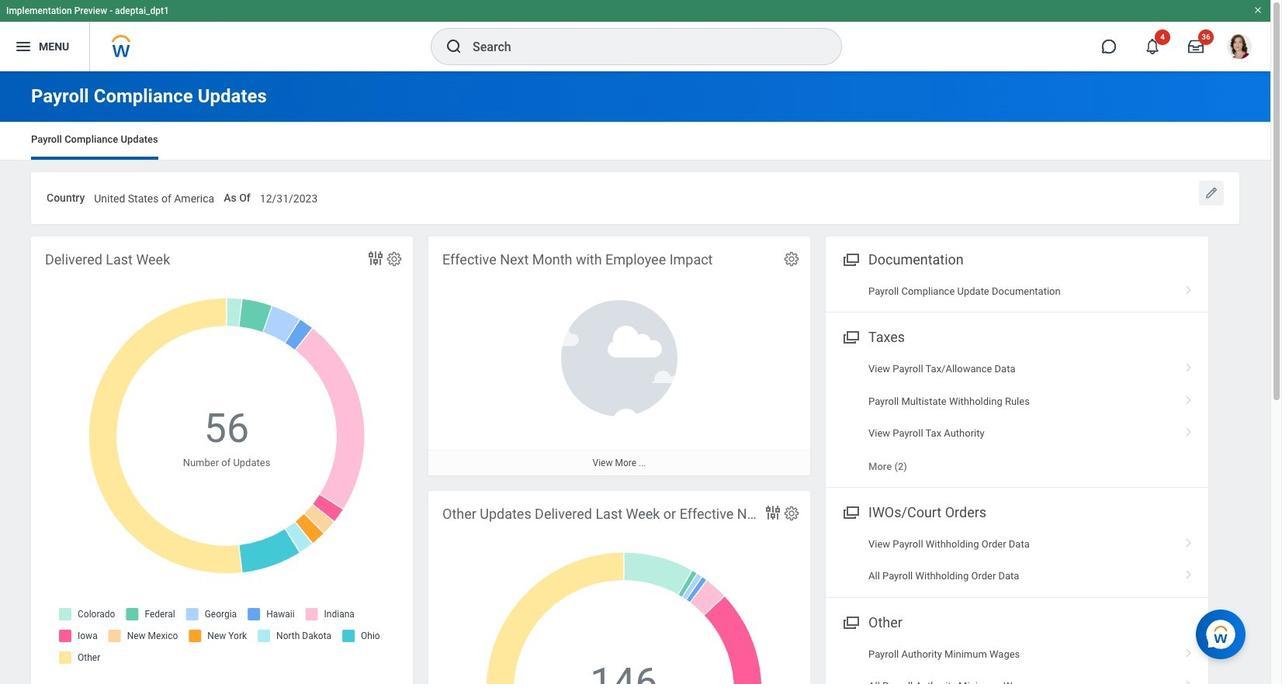 Task type: locate. For each thing, give the bounding box(es) containing it.
configure delivered last week image
[[386, 251, 403, 268]]

0 vertical spatial list
[[826, 354, 1209, 483]]

justify image
[[14, 37, 33, 56]]

close environment banner image
[[1254, 5, 1263, 15]]

menu group image right configure other updates delivered last week or effective next month image
[[840, 501, 861, 522]]

2 vertical spatial list
[[826, 639, 1209, 685]]

configure and view chart data image
[[764, 504, 783, 522]]

edit image
[[1204, 186, 1220, 201]]

0 vertical spatial menu group image
[[840, 326, 861, 347]]

None text field
[[94, 183, 214, 210]]

1 vertical spatial chevron right image
[[1179, 533, 1200, 549]]

3 chevron right image from the top
[[1179, 423, 1200, 438]]

other updates delivered last week or effective next month element
[[429, 491, 811, 685]]

2 list from the top
[[826, 529, 1209, 593]]

2 vertical spatial chevron right image
[[1179, 676, 1200, 685]]

1 vertical spatial menu group image
[[840, 612, 861, 633]]

main content
[[0, 71, 1271, 685]]

configure other updates delivered last week or effective next month image
[[783, 505, 801, 522]]

menu group image right configure effective next month with employee impact "image"
[[840, 248, 861, 269]]

1 vertical spatial list
[[826, 529, 1209, 593]]

1 vertical spatial menu group image
[[840, 501, 861, 522]]

None text field
[[260, 183, 318, 210]]

1 list from the top
[[826, 354, 1209, 483]]

3 list from the top
[[826, 639, 1209, 685]]

2 chevron right image from the top
[[1179, 533, 1200, 549]]

1 chevron right image from the top
[[1179, 390, 1200, 406]]

menu group image
[[840, 326, 861, 347], [840, 612, 861, 633]]

list
[[826, 354, 1209, 483], [826, 529, 1209, 593], [826, 639, 1209, 685]]

menu group image
[[840, 248, 861, 269], [840, 501, 861, 522]]

chevron right image
[[1179, 280, 1200, 296], [1179, 358, 1200, 374], [1179, 423, 1200, 438], [1179, 566, 1200, 581], [1179, 644, 1200, 659]]

1 menu group image from the top
[[840, 326, 861, 347]]

banner
[[0, 0, 1271, 71]]

2 menu group image from the top
[[840, 612, 861, 633]]

1 menu group image from the top
[[840, 248, 861, 269]]

chevron right image for second chevron right image from the top
[[1179, 390, 1200, 406]]

profile logan mcneil image
[[1228, 34, 1252, 62]]

0 vertical spatial chevron right image
[[1179, 390, 1200, 406]]

3 chevron right image from the top
[[1179, 676, 1200, 685]]

list for 2nd menu group icon
[[826, 529, 1209, 593]]

0 vertical spatial menu group image
[[840, 248, 861, 269]]

notifications large image
[[1145, 39, 1161, 54]]

chevron right image
[[1179, 390, 1200, 406], [1179, 533, 1200, 549], [1179, 676, 1200, 685]]



Task type: vqa. For each thing, say whether or not it's contained in the screenshot.
Summary "link"
no



Task type: describe. For each thing, give the bounding box(es) containing it.
1 chevron right image from the top
[[1179, 280, 1200, 296]]

search image
[[445, 37, 464, 56]]

list for 2nd menu group image from the bottom of the page
[[826, 354, 1209, 483]]

effective next month with employee impact element
[[429, 237, 811, 476]]

configure and view chart data image
[[366, 249, 385, 268]]

5 chevron right image from the top
[[1179, 644, 1200, 659]]

configure effective next month with employee impact image
[[783, 251, 801, 268]]

delivered last week element
[[31, 237, 413, 685]]

inbox large image
[[1189, 39, 1204, 54]]

Search Workday  search field
[[473, 30, 810, 64]]

list for second menu group image from the top of the page
[[826, 639, 1209, 685]]

4 chevron right image from the top
[[1179, 566, 1200, 581]]

2 menu group image from the top
[[840, 501, 861, 522]]

2 chevron right image from the top
[[1179, 358, 1200, 374]]

chevron right image for 5th chevron right image
[[1179, 676, 1200, 685]]



